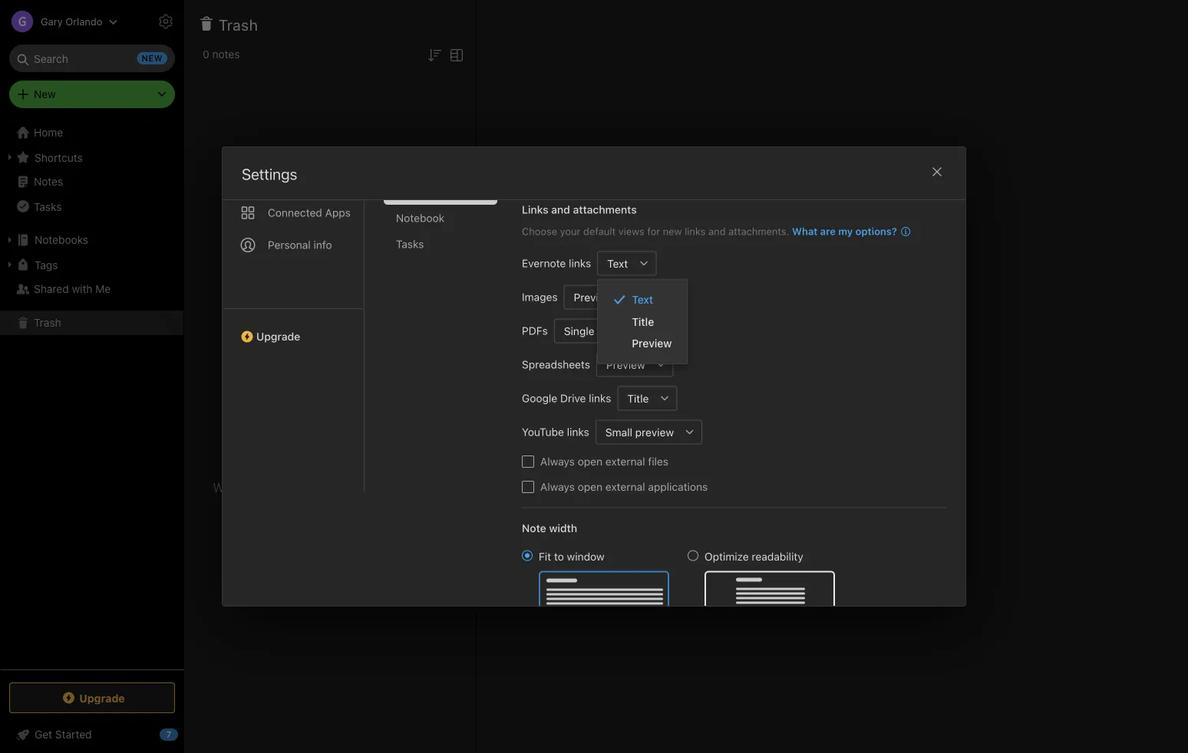 Task type: describe. For each thing, give the bounding box(es) containing it.
title inside title link
[[632, 316, 654, 328]]

notebooks
[[35, 234, 88, 246]]

shortcuts button
[[0, 145, 183, 170]]

fit to window
[[539, 551, 605, 563]]

'...'
[[433, 481, 447, 495]]

Choose default view option for PDFs field
[[554, 319, 651, 344]]

click
[[405, 481, 430, 495]]

notes
[[34, 175, 63, 188]]

dropdown list menu
[[598, 289, 687, 355]]

shortcuts
[[35, 151, 83, 164]]

new
[[663, 226, 682, 237]]

notebooks link
[[0, 228, 183, 253]]

in
[[336, 481, 345, 495]]

to inside option group
[[554, 551, 564, 563]]

my
[[838, 226, 853, 237]]

readability
[[752, 551, 804, 563]]

shared with me link
[[0, 277, 183, 302]]

always open external applications
[[540, 481, 708, 494]]

preview inside choose default view option for images field
[[574, 291, 613, 304]]

trash,
[[370, 481, 402, 495]]

tasks for tab list containing notebook
[[396, 238, 424, 251]]

1 vertical spatial trash
[[34, 317, 61, 329]]

0 vertical spatial trash
[[219, 15, 258, 33]]

text link
[[598, 289, 687, 311]]

page
[[597, 325, 622, 338]]

small preview button
[[596, 420, 678, 445]]

optimize
[[705, 551, 749, 563]]

text inside dropdown list menu
[[632, 294, 653, 306]]

title link
[[598, 311, 687, 333]]

Choose default view option for YouTube links field
[[596, 420, 703, 445]]

files
[[648, 456, 669, 468]]

your trash is empty
[[269, 451, 391, 467]]

notes link
[[0, 170, 183, 194]]

youtube links
[[522, 426, 589, 439]]

tree containing home
[[0, 121, 184, 669]]

0 vertical spatial and
[[551, 203, 570, 216]]

google
[[522, 392, 557, 405]]

to inside when you have notes in the trash, click '...' to restore or delete them.
[[259, 499, 271, 514]]

trash
[[301, 451, 334, 467]]

open for always open external files
[[578, 456, 603, 468]]

connected apps
[[268, 207, 351, 219]]

tasks button
[[0, 194, 183, 219]]

the
[[349, 481, 367, 495]]

me
[[95, 283, 111, 296]]

options?
[[856, 226, 897, 237]]

for
[[647, 226, 660, 237]]

have
[[272, 481, 298, 495]]

links right the drive
[[589, 392, 611, 405]]

expand tags image
[[4, 259, 16, 271]]

empty
[[351, 451, 391, 467]]

notebook
[[396, 212, 445, 225]]

preview inside field
[[606, 359, 645, 371]]

trash link
[[0, 311, 183, 335]]

open for always open external applications
[[578, 481, 603, 494]]

spreadsheets
[[522, 359, 590, 371]]

with
[[72, 283, 93, 296]]

small preview
[[606, 426, 674, 439]]

are
[[820, 226, 836, 237]]

youtube
[[522, 426, 564, 439]]

tags
[[35, 259, 58, 271]]

your
[[560, 226, 581, 237]]

option group containing fit to window
[[522, 549, 835, 647]]

your
[[269, 451, 298, 467]]

links
[[522, 203, 549, 216]]

links right new
[[685, 226, 706, 237]]

home link
[[0, 121, 184, 145]]

what are my options?
[[792, 226, 897, 237]]

text inside button
[[607, 257, 628, 270]]

0 horizontal spatial notes
[[212, 48, 240, 61]]

single page
[[564, 325, 622, 338]]

evernote
[[522, 257, 566, 270]]

close image
[[928, 163, 947, 181]]

Search text field
[[20, 45, 164, 72]]

or
[[316, 499, 328, 514]]

restore
[[274, 499, 313, 514]]

upgrade button inside tab list
[[223, 309, 364, 349]]

notes inside when you have notes in the trash, click '...' to restore or delete them.
[[301, 481, 332, 495]]

small
[[606, 426, 633, 439]]

Choose default view option for Spreadsheets field
[[596, 353, 674, 377]]

optimize readability
[[705, 551, 804, 563]]

tasks tab
[[384, 232, 497, 257]]

tags button
[[0, 253, 183, 277]]

tab list for notebook
[[223, 86, 365, 492]]

note window - empty element
[[477, 0, 1188, 754]]

Fit to window radio
[[522, 551, 533, 562]]

connected
[[268, 207, 322, 219]]



Task type: locate. For each thing, give the bounding box(es) containing it.
notes up or
[[301, 481, 332, 495]]

external for files
[[606, 456, 645, 468]]

1 vertical spatial external
[[606, 481, 645, 494]]

external for applications
[[606, 481, 645, 494]]

tasks down notebook
[[396, 238, 424, 251]]

settings image
[[157, 12, 175, 31]]

option group
[[522, 549, 835, 647]]

1 vertical spatial preview
[[632, 337, 672, 350]]

0 horizontal spatial tasks
[[34, 200, 62, 213]]

tasks inside tab
[[396, 238, 424, 251]]

tab list containing connected apps
[[223, 86, 365, 492]]

external down always open external files
[[606, 481, 645, 494]]

open
[[578, 456, 603, 468], [578, 481, 603, 494]]

title up preview link
[[632, 316, 654, 328]]

tab list
[[223, 86, 365, 492], [384, 101, 510, 492]]

google drive links
[[522, 392, 611, 405]]

and
[[551, 203, 570, 216], [709, 226, 726, 237]]

preview link
[[598, 333, 687, 355]]

to right fit
[[554, 551, 564, 563]]

preview down preview link
[[606, 359, 645, 371]]

and left attachments.
[[709, 226, 726, 237]]

views
[[619, 226, 645, 237]]

0 notes
[[203, 48, 240, 61]]

notebook tab
[[384, 206, 497, 231]]

single page button
[[554, 319, 626, 344]]

1 vertical spatial notes
[[301, 481, 332, 495]]

always right always open external applications "checkbox"
[[540, 481, 575, 494]]

attachments.
[[729, 226, 790, 237]]

always open external files
[[540, 456, 669, 468]]

attachments
[[573, 203, 637, 216]]

1 horizontal spatial to
[[554, 551, 564, 563]]

notes
[[212, 48, 240, 61], [301, 481, 332, 495]]

1 vertical spatial title
[[627, 392, 649, 405]]

0 vertical spatial upgrade
[[256, 330, 300, 343]]

open up always open external applications
[[578, 456, 603, 468]]

tasks
[[34, 200, 62, 213], [396, 238, 424, 251]]

2 vertical spatial preview
[[606, 359, 645, 371]]

links
[[685, 226, 706, 237], [569, 257, 591, 270], [589, 392, 611, 405], [567, 426, 589, 439]]

expand notebooks image
[[4, 234, 16, 246]]

1 always from the top
[[540, 456, 575, 468]]

2 open from the top
[[578, 481, 603, 494]]

text down views
[[607, 257, 628, 270]]

upgrade inside tab list
[[256, 330, 300, 343]]

text
[[607, 257, 628, 270], [632, 294, 653, 306]]

trash
[[219, 15, 258, 33], [34, 317, 61, 329]]

them.
[[369, 499, 401, 514]]

tab list containing notebook
[[384, 101, 510, 492]]

new button
[[9, 81, 175, 108]]

links down the drive
[[567, 426, 589, 439]]

1 vertical spatial and
[[709, 226, 726, 237]]

Choose default view option for Images field
[[564, 285, 641, 310]]

choose your default views for new links and attachments.
[[522, 226, 790, 237]]

Choose default view option for Evernote links field
[[597, 251, 657, 276]]

0 vertical spatial notes
[[212, 48, 240, 61]]

applications
[[648, 481, 708, 494]]

single
[[564, 325, 595, 338]]

tasks for tasks button
[[34, 200, 62, 213]]

preview up single page
[[574, 291, 613, 304]]

1 vertical spatial always
[[540, 481, 575, 494]]

1 vertical spatial preview button
[[596, 353, 649, 377]]

0 vertical spatial title
[[632, 316, 654, 328]]

notes right 0
[[212, 48, 240, 61]]

preview button up title button
[[596, 353, 649, 377]]

0 horizontal spatial upgrade
[[79, 692, 125, 705]]

preview
[[635, 426, 674, 439]]

1 vertical spatial text
[[632, 294, 653, 306]]

None search field
[[20, 45, 164, 72]]

0 vertical spatial upgrade button
[[223, 309, 364, 349]]

tasks down notes
[[34, 200, 62, 213]]

personal info
[[268, 239, 332, 251]]

delete
[[331, 499, 366, 514]]

0 horizontal spatial trash
[[34, 317, 61, 329]]

1 horizontal spatial trash
[[219, 15, 258, 33]]

preview down title link
[[632, 337, 672, 350]]

evernote links
[[522, 257, 591, 270]]

Optimize readability radio
[[688, 551, 699, 562]]

1 open from the top
[[578, 456, 603, 468]]

shared with me
[[34, 283, 111, 296]]

width
[[549, 522, 577, 535]]

tab list for links and attachments
[[384, 101, 510, 492]]

window
[[567, 551, 605, 563]]

choose
[[522, 226, 557, 237]]

0 horizontal spatial upgrade button
[[9, 683, 175, 714]]

is
[[337, 451, 348, 467]]

note
[[522, 522, 546, 535]]

title inside title button
[[627, 392, 649, 405]]

to
[[259, 499, 271, 514], [554, 551, 564, 563]]

preview button
[[564, 285, 617, 310], [596, 353, 649, 377]]

images
[[522, 291, 558, 304]]

0 horizontal spatial text
[[607, 257, 628, 270]]

links and attachments
[[522, 203, 637, 216]]

1 vertical spatial open
[[578, 481, 603, 494]]

personal
[[268, 239, 311, 251]]

1 horizontal spatial upgrade button
[[223, 309, 364, 349]]

preview
[[574, 291, 613, 304], [632, 337, 672, 350], [606, 359, 645, 371]]

Choose default view option for Google Drive links field
[[617, 387, 677, 411]]

0 vertical spatial to
[[259, 499, 271, 514]]

shared
[[34, 283, 69, 296]]

2 always from the top
[[540, 481, 575, 494]]

what
[[792, 226, 818, 237]]

2 external from the top
[[606, 481, 645, 494]]

1 external from the top
[[606, 456, 645, 468]]

0 vertical spatial preview
[[574, 291, 613, 304]]

1 horizontal spatial upgrade
[[256, 330, 300, 343]]

new
[[34, 88, 56, 101]]

always right always open external files checkbox
[[540, 456, 575, 468]]

default
[[583, 226, 616, 237]]

tree
[[0, 121, 184, 669]]

0
[[203, 48, 209, 61]]

0 vertical spatial text
[[607, 257, 628, 270]]

settings
[[242, 165, 297, 183]]

1 vertical spatial upgrade
[[79, 692, 125, 705]]

preview button up the single page button
[[564, 285, 617, 310]]

trash up "0 notes" in the top of the page
[[219, 15, 258, 33]]

1 horizontal spatial tab list
[[384, 101, 510, 492]]

tasks inside button
[[34, 200, 62, 213]]

0 vertical spatial tasks
[[34, 200, 62, 213]]

always for always open external files
[[540, 456, 575, 468]]

external
[[606, 456, 645, 468], [606, 481, 645, 494]]

0 vertical spatial preview button
[[564, 285, 617, 310]]

0 horizontal spatial tab list
[[223, 86, 365, 492]]

title up "small preview" "button"
[[627, 392, 649, 405]]

upgrade
[[256, 330, 300, 343], [79, 692, 125, 705]]

and up the your
[[551, 203, 570, 216]]

1 vertical spatial to
[[554, 551, 564, 563]]

0 vertical spatial external
[[606, 456, 645, 468]]

1 horizontal spatial text
[[632, 294, 653, 306]]

open down always open external files
[[578, 481, 603, 494]]

always for always open external applications
[[540, 481, 575, 494]]

pdfs
[[522, 325, 548, 337]]

links down the your
[[569, 257, 591, 270]]

home
[[34, 126, 63, 139]]

you
[[249, 481, 269, 495]]

to down you
[[259, 499, 271, 514]]

apps
[[325, 207, 351, 219]]

info
[[314, 239, 332, 251]]

0 horizontal spatial and
[[551, 203, 570, 216]]

external up always open external applications
[[606, 456, 645, 468]]

note width
[[522, 522, 577, 535]]

text up title link
[[632, 294, 653, 306]]

title button
[[617, 387, 653, 411]]

trash down shared
[[34, 317, 61, 329]]

1 vertical spatial upgrade button
[[9, 683, 175, 714]]

drive
[[560, 392, 586, 405]]

0 horizontal spatial to
[[259, 499, 271, 514]]

text button
[[597, 251, 632, 276]]

fit
[[539, 551, 551, 563]]

preview inside dropdown list menu
[[632, 337, 672, 350]]

0 vertical spatial open
[[578, 456, 603, 468]]

0 vertical spatial always
[[540, 456, 575, 468]]

upgrade button
[[223, 309, 364, 349], [9, 683, 175, 714]]

Always open external files checkbox
[[522, 456, 534, 468]]

always
[[540, 456, 575, 468], [540, 481, 575, 494]]

when
[[213, 481, 245, 495]]

1 horizontal spatial and
[[709, 226, 726, 237]]

1 vertical spatial tasks
[[396, 238, 424, 251]]

Always open external applications checkbox
[[522, 481, 534, 494]]

1 horizontal spatial notes
[[301, 481, 332, 495]]

when you have notes in the trash, click '...' to restore or delete them.
[[213, 481, 447, 514]]

1 horizontal spatial tasks
[[396, 238, 424, 251]]



Task type: vqa. For each thing, say whether or not it's contained in the screenshot.
More actions field to the right More actions image
no



